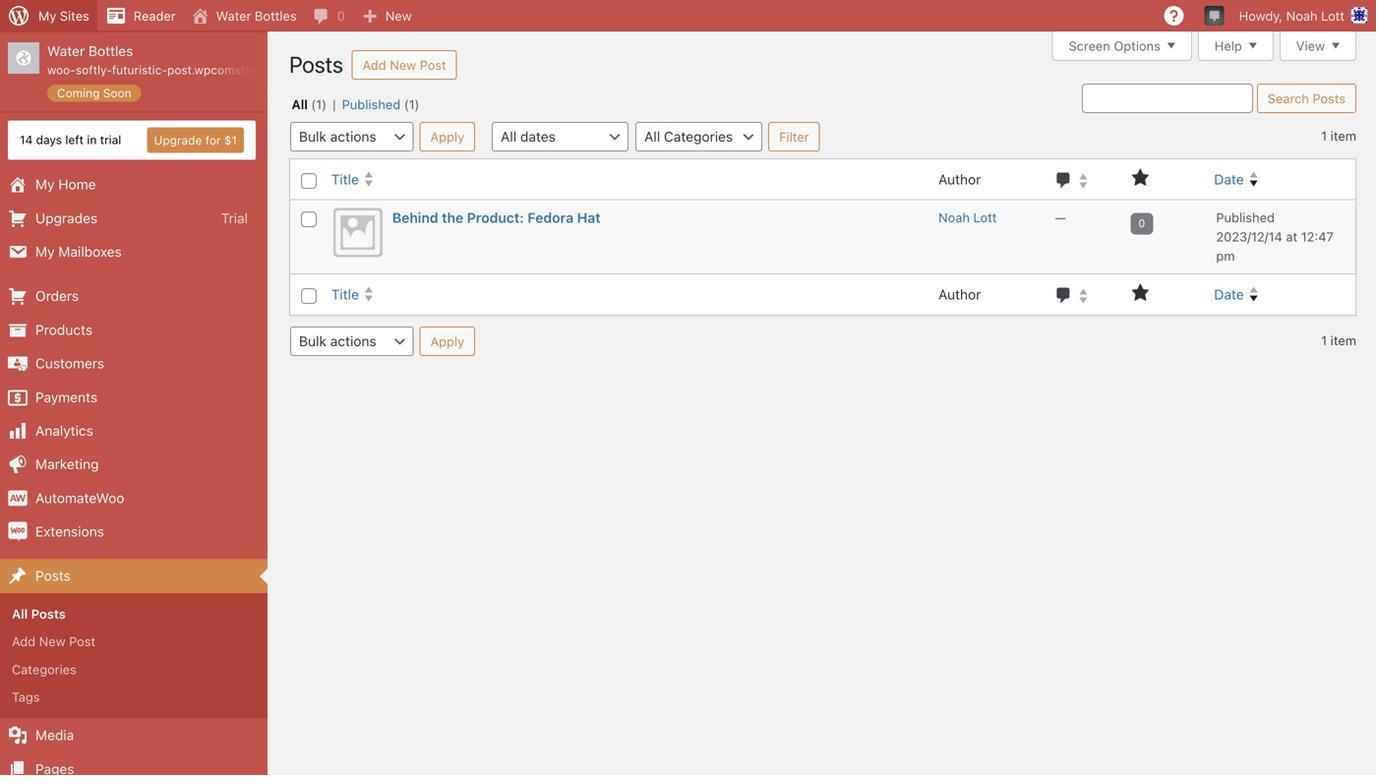 Task type: locate. For each thing, give the bounding box(es) containing it.
title link down hat on the top
[[323, 277, 929, 312]]

bottles inside water bottles link
[[255, 8, 297, 23]]

products
[[35, 322, 93, 338]]

0 vertical spatial water
[[216, 8, 251, 23]]

1
[[1321, 128, 1327, 143], [1321, 333, 1327, 348]]

—
[[1055, 210, 1066, 225]]

analytics link
[[0, 414, 268, 448]]

1 horizontal spatial 0 link
[[1131, 213, 1153, 235]]

mailboxes
[[58, 243, 122, 260]]

lott
[[1321, 8, 1345, 23], [973, 210, 997, 225]]

my home
[[35, 176, 96, 192]]

post.wpcomstaging.com
[[167, 63, 303, 77]]

0 vertical spatial item
[[1331, 128, 1357, 143]]

date link
[[1207, 162, 1356, 197], [1207, 277, 1356, 312]]

water up woo-
[[47, 43, 85, 59]]

bottles
[[255, 8, 297, 23], [88, 43, 133, 59]]

marketing
[[35, 456, 99, 472]]

0 vertical spatial bottles
[[255, 8, 297, 23]]

2 vertical spatial my
[[35, 243, 55, 260]]

0 vertical spatial title
[[331, 171, 359, 188]]

0 vertical spatial author
[[939, 171, 981, 188]]

author
[[939, 171, 981, 188], [939, 286, 981, 303]]

2 author from the top
[[939, 286, 981, 303]]

1 vertical spatial date link
[[1207, 277, 1356, 312]]

add new post for the topmost add new post "link"
[[363, 58, 446, 72]]

0 vertical spatial date link
[[1207, 162, 1356, 197]]

title up no thumbnail found.
[[331, 171, 359, 188]]

2 date link from the top
[[1207, 277, 1356, 312]]

2 1 from the top
[[1321, 333, 1327, 348]]

help button
[[1198, 31, 1274, 61]]

1 1 from the top
[[1321, 128, 1327, 143]]

1 vertical spatial title
[[331, 286, 359, 303]]

add new post link
[[352, 50, 457, 80], [0, 628, 268, 656]]

1 horizontal spatial water
[[216, 8, 251, 23]]

1 vertical spatial 1
[[1321, 333, 1327, 348]]

1 vertical spatial item
[[1331, 333, 1357, 348]]

add new post inside main menu navigation
[[12, 634, 96, 649]]

title link up hat on the top
[[323, 162, 929, 197]]

1 vertical spatial post
[[69, 634, 96, 649]]

title for comments image
[[331, 171, 359, 188]]

new inside main menu navigation
[[39, 634, 66, 649]]

post
[[420, 58, 446, 72], [69, 634, 96, 649]]

0 horizontal spatial add new post link
[[0, 628, 268, 656]]

title link for comments icon
[[323, 277, 929, 312]]

new up categories
[[39, 634, 66, 649]]

1 horizontal spatial 0
[[1139, 217, 1146, 230]]

add new post up categories
[[12, 634, 96, 649]]

upgrade for $1 button
[[147, 127, 244, 153]]

2 vertical spatial new
[[39, 634, 66, 649]]

0 horizontal spatial (1)
[[311, 97, 327, 112]]

1 date link from the top
[[1207, 162, 1356, 197]]

0 vertical spatial add new post
[[363, 58, 446, 72]]

0 vertical spatial 1 item
[[1321, 128, 1357, 143]]

in
[[87, 133, 97, 147]]

all for all posts
[[12, 606, 28, 621]]

1 vertical spatial 1 item
[[1321, 333, 1357, 348]]

0 vertical spatial date
[[1214, 171, 1244, 188]]

media
[[35, 727, 74, 743]]

new down new "link"
[[390, 58, 416, 72]]

14
[[20, 133, 33, 147]]

my inside 'link'
[[38, 8, 56, 23]]

new for the topmost add new post "link"
[[390, 58, 416, 72]]

0 horizontal spatial 0
[[337, 8, 345, 23]]

tags
[[12, 690, 40, 704]]

author for comments icon
[[939, 286, 981, 303]]

reader
[[134, 8, 176, 23]]

trial
[[100, 133, 121, 147]]

howdy, noah lott
[[1239, 8, 1345, 23]]

1 (1) from the left
[[311, 97, 327, 112]]

1 title link from the top
[[323, 162, 929, 197]]

soon
[[103, 86, 131, 100]]

my left sites
[[38, 8, 56, 23]]

1 vertical spatial water
[[47, 43, 85, 59]]

0 vertical spatial 0 link
[[305, 0, 353, 31]]

1 vertical spatial all
[[12, 606, 28, 621]]

all
[[292, 97, 308, 112], [12, 606, 28, 621]]

date down pm
[[1214, 286, 1244, 303]]

my for my mailboxes
[[35, 243, 55, 260]]

add down all posts
[[12, 634, 36, 649]]

new for add new post "link" to the bottom
[[39, 634, 66, 649]]

0 horizontal spatial add
[[12, 634, 36, 649]]

0 vertical spatial title link
[[323, 162, 929, 197]]

1 horizontal spatial add new post link
[[352, 50, 457, 80]]

1 horizontal spatial bottles
[[255, 8, 297, 23]]

(1) left |
[[311, 97, 327, 112]]

0 vertical spatial 0
[[337, 8, 345, 23]]

0 left new "link"
[[337, 8, 345, 23]]

1 horizontal spatial (1)
[[404, 97, 420, 112]]

1 vertical spatial date
[[1214, 286, 1244, 303]]

for
[[205, 133, 221, 147]]

posts up categories
[[31, 606, 66, 621]]

0 vertical spatial all
[[292, 97, 308, 112]]

water
[[216, 8, 251, 23], [47, 43, 85, 59]]

2 title link from the top
[[323, 277, 929, 312]]

1 horizontal spatial add new post
[[363, 58, 446, 72]]

posts up |
[[289, 51, 343, 78]]

new up all (1) | published (1)
[[385, 8, 412, 23]]

reader link
[[97, 0, 184, 31]]

1 vertical spatial published
[[1216, 210, 1275, 225]]

0 vertical spatial 1
[[1321, 128, 1327, 143]]

add new post
[[363, 58, 446, 72], [12, 634, 96, 649]]

1 horizontal spatial all
[[292, 97, 308, 112]]

0 vertical spatial post
[[420, 58, 446, 72]]

add new post down new "link"
[[363, 58, 446, 72]]

None checkbox
[[301, 173, 317, 189], [301, 212, 317, 227], [301, 288, 317, 304], [301, 173, 317, 189], [301, 212, 317, 227], [301, 288, 317, 304]]

toolbar navigation
[[0, 0, 1376, 35]]

date up 2023/12/14
[[1214, 171, 1244, 188]]

home
[[58, 176, 96, 192]]

1 horizontal spatial post
[[420, 58, 446, 72]]

at
[[1286, 229, 1298, 244]]

0 link right —
[[1131, 213, 1153, 235]]

0 vertical spatial lott
[[1321, 8, 1345, 23]]

bottles up softly-
[[88, 43, 133, 59]]

0 horizontal spatial add new post
[[12, 634, 96, 649]]

lott left —
[[973, 210, 997, 225]]

1 vertical spatial title link
[[323, 277, 929, 312]]

noah
[[1286, 8, 1318, 23], [939, 210, 970, 225]]

woo-
[[47, 63, 76, 77]]

title for comments icon
[[331, 286, 359, 303]]

1 item
[[1321, 128, 1357, 143], [1321, 333, 1357, 348]]

my sites link
[[0, 0, 97, 31]]

title link for comments image
[[323, 162, 929, 197]]

2 date from the top
[[1214, 286, 1244, 303]]

bottles inside the water bottles woo-softly-futuristic-post.wpcomstaging.com coming soon
[[88, 43, 133, 59]]

1 vertical spatial noah
[[939, 210, 970, 225]]

0 link right the water bottles
[[305, 0, 353, 31]]

my
[[38, 8, 56, 23], [35, 176, 55, 192], [35, 243, 55, 260]]

water up post.wpcomstaging.com at the left top of the page
[[216, 8, 251, 23]]

1 vertical spatial add new post link
[[0, 628, 268, 656]]

item
[[1331, 128, 1357, 143], [1331, 333, 1357, 348]]

1 vertical spatial bottles
[[88, 43, 133, 59]]

1 vertical spatial add new post
[[12, 634, 96, 649]]

date link up published 2023/12/14 at 12:47 pm on the top right of the page
[[1207, 162, 1356, 197]]

date
[[1214, 171, 1244, 188], [1214, 286, 1244, 303]]

published up 2023/12/14
[[1216, 210, 1275, 225]]

0 horizontal spatial lott
[[973, 210, 997, 225]]

all up categories
[[12, 606, 28, 621]]

sites
[[60, 8, 89, 23]]

1 author from the top
[[939, 171, 981, 188]]

2 1 item from the top
[[1321, 333, 1357, 348]]

published right |
[[342, 97, 401, 112]]

date for date link associated with comments image
[[1214, 171, 1244, 188]]

1 vertical spatial my
[[35, 176, 55, 192]]

0 vertical spatial published
[[342, 97, 401, 112]]

bottles for water bottles woo-softly-futuristic-post.wpcomstaging.com coming soon
[[88, 43, 133, 59]]

title link
[[323, 162, 929, 197], [323, 277, 929, 312]]

published inside published 2023/12/14 at 12:47 pm
[[1216, 210, 1275, 225]]

title
[[331, 171, 359, 188], [331, 286, 359, 303]]

1 horizontal spatial published
[[1216, 210, 1275, 225]]

all inside main menu navigation
[[12, 606, 28, 621]]

0 horizontal spatial noah
[[939, 210, 970, 225]]

(1)
[[311, 97, 327, 112], [404, 97, 420, 112]]

1 vertical spatial add
[[12, 634, 36, 649]]

days
[[36, 133, 62, 147]]

author down noah lott link on the right
[[939, 286, 981, 303]]

all posts link
[[0, 600, 268, 628]]

the
[[442, 210, 464, 226]]

1 vertical spatial lott
[[973, 210, 997, 225]]

0 horizontal spatial all
[[12, 606, 28, 621]]

lott up view dropdown button
[[1321, 8, 1345, 23]]

published
[[342, 97, 401, 112], [1216, 210, 1275, 225]]

0 horizontal spatial water
[[47, 43, 85, 59]]

1 vertical spatial new
[[390, 58, 416, 72]]

0 vertical spatial noah
[[1286, 8, 1318, 23]]

add new post link down new "link"
[[352, 50, 457, 80]]

media link
[[0, 719, 268, 753]]

1 date from the top
[[1214, 171, 1244, 188]]

0 vertical spatial add
[[363, 58, 386, 72]]

0 horizontal spatial published
[[342, 97, 401, 112]]

automatewoo
[[35, 490, 124, 506]]

add new post link up tags "link"
[[0, 628, 268, 656]]

1 vertical spatial 0
[[1139, 217, 1146, 230]]

new
[[385, 8, 412, 23], [390, 58, 416, 72], [39, 634, 66, 649]]

None submit
[[1257, 84, 1357, 113], [420, 122, 475, 151], [768, 122, 820, 151], [420, 326, 475, 356], [1257, 84, 1357, 113], [420, 122, 475, 151], [768, 122, 820, 151], [420, 326, 475, 356]]

upgrades
[[35, 210, 98, 226]]

my down upgrades
[[35, 243, 55, 260]]

add up all (1) | published (1)
[[363, 58, 386, 72]]

bottles up post.wpcomstaging.com at the left top of the page
[[255, 8, 297, 23]]

author up noah lott link on the right
[[939, 171, 981, 188]]

0 horizontal spatial post
[[69, 634, 96, 649]]

0 right —
[[1139, 217, 1146, 230]]

0 vertical spatial my
[[38, 8, 56, 23]]

2 vertical spatial posts
[[31, 606, 66, 621]]

0 vertical spatial posts
[[289, 51, 343, 78]]

posts up all posts
[[35, 568, 71, 584]]

water inside water bottles link
[[216, 8, 251, 23]]

(1) right |
[[404, 97, 420, 112]]

my left home
[[35, 176, 55, 192]]

posts
[[289, 51, 343, 78], [35, 568, 71, 584], [31, 606, 66, 621]]

automatewoo link
[[0, 481, 268, 515]]

product:
[[467, 210, 524, 226]]

— 0
[[1055, 210, 1146, 230]]

2 title from the top
[[331, 286, 359, 303]]

1 horizontal spatial noah
[[1286, 8, 1318, 23]]

title down no thumbnail found.
[[331, 286, 359, 303]]

2 item from the top
[[1331, 333, 1357, 348]]

water inside the water bottles woo-softly-futuristic-post.wpcomstaging.com coming soon
[[47, 43, 85, 59]]

upgrade for $1
[[154, 133, 237, 147]]

1 title from the top
[[331, 171, 359, 188]]

0 horizontal spatial 0 link
[[305, 0, 353, 31]]

add new post for add new post "link" to the bottom
[[12, 634, 96, 649]]

posts link
[[0, 560, 268, 593]]

0 vertical spatial new
[[385, 8, 412, 23]]

post inside main menu navigation
[[69, 634, 96, 649]]

add
[[363, 58, 386, 72], [12, 634, 36, 649]]

0 horizontal spatial bottles
[[88, 43, 133, 59]]

all left |
[[292, 97, 308, 112]]

None search field
[[1082, 84, 1253, 113]]

0 link
[[305, 0, 353, 31], [1131, 213, 1153, 235]]

1 horizontal spatial lott
[[1321, 8, 1345, 23]]

0 vertical spatial add new post link
[[352, 50, 457, 80]]

date link down published 2023/12/14 at 12:47 pm on the top right of the page
[[1207, 277, 1356, 312]]

1 vertical spatial author
[[939, 286, 981, 303]]



Task type: vqa. For each thing, say whether or not it's contained in the screenshot.
the Posts link
yes



Task type: describe. For each thing, give the bounding box(es) containing it.
comments image
[[1055, 172, 1074, 187]]

water bottles link
[[184, 0, 305, 31]]

notification image
[[1207, 7, 1223, 23]]

products link
[[0, 313, 268, 347]]

water bottles
[[216, 8, 297, 23]]

all for all (1) | published (1)
[[292, 97, 308, 112]]

|
[[333, 97, 336, 112]]

screen
[[1069, 38, 1111, 53]]

screen options
[[1069, 38, 1161, 53]]

screen options button
[[1052, 31, 1192, 61]]

trial
[[221, 210, 248, 226]]

behind the product: fedora hat link
[[392, 210, 601, 226]]

behind
[[392, 210, 438, 226]]

hat
[[577, 210, 601, 226]]

comments image
[[1055, 287, 1074, 303]]

orders
[[35, 288, 79, 304]]

12:47
[[1301, 229, 1334, 244]]

lott inside toolbar navigation
[[1321, 8, 1345, 23]]

0 inside the — 0
[[1139, 217, 1146, 230]]

bottles for water bottles
[[255, 8, 297, 23]]

main menu navigation
[[0, 31, 303, 775]]

my mailboxes
[[35, 243, 122, 260]]

extensions link
[[0, 515, 268, 549]]

customers
[[35, 355, 104, 371]]

no thumbnail found. image
[[333, 208, 382, 257]]

water for water bottles woo-softly-futuristic-post.wpcomstaging.com coming soon
[[47, 43, 85, 59]]

all posts
[[12, 606, 66, 621]]

behind the product: fedora hat
[[392, 210, 601, 226]]

1 vertical spatial 0 link
[[1131, 213, 1153, 235]]

1 horizontal spatial add
[[363, 58, 386, 72]]

date for date link related to comments icon
[[1214, 286, 1244, 303]]

2023/12/14
[[1216, 229, 1283, 244]]

noah inside toolbar navigation
[[1286, 8, 1318, 23]]

0 inside 0 "link"
[[337, 8, 345, 23]]

date link for comments image
[[1207, 162, 1356, 197]]

upgrade
[[154, 133, 202, 147]]

add inside main menu navigation
[[12, 634, 36, 649]]

new link
[[353, 0, 420, 31]]

all (1) | published (1)
[[292, 97, 420, 112]]

pm
[[1216, 249, 1235, 263]]

water for water bottles
[[216, 8, 251, 23]]

2 (1) from the left
[[404, 97, 420, 112]]

payments link
[[0, 380, 268, 414]]

published 2023/12/14 at 12:47 pm
[[1216, 210, 1334, 263]]

my sites
[[38, 8, 89, 23]]

howdy,
[[1239, 8, 1283, 23]]

view button
[[1280, 31, 1357, 61]]

view
[[1296, 38, 1325, 53]]

orders link
[[0, 280, 268, 313]]

noah lott link
[[939, 210, 997, 225]]

coming
[[57, 86, 100, 100]]

payments
[[35, 389, 97, 405]]

new inside toolbar navigation
[[385, 8, 412, 23]]

$1
[[224, 133, 237, 147]]

0 link inside toolbar navigation
[[305, 0, 353, 31]]

date link for comments icon
[[1207, 277, 1356, 312]]

analytics
[[35, 422, 93, 439]]

fedora
[[528, 210, 574, 226]]

help
[[1215, 38, 1242, 53]]

marketing link
[[0, 448, 268, 481]]

categories link
[[0, 656, 268, 683]]

left
[[65, 133, 84, 147]]

my for my home
[[35, 176, 55, 192]]

author for comments image
[[939, 171, 981, 188]]

1 vertical spatial posts
[[35, 568, 71, 584]]

1 item from the top
[[1331, 128, 1357, 143]]

my mailboxes link
[[0, 235, 268, 269]]

1 1 item from the top
[[1321, 128, 1357, 143]]

tags link
[[0, 683, 268, 711]]

noah lott
[[939, 210, 997, 225]]

categories
[[12, 662, 77, 677]]

customers link
[[0, 347, 268, 380]]

water bottles woo-softly-futuristic-post.wpcomstaging.com coming soon
[[47, 43, 303, 100]]

options
[[1114, 38, 1161, 53]]

my for my sites
[[38, 8, 56, 23]]

14 days left in trial
[[20, 133, 121, 147]]

my home link
[[0, 168, 268, 201]]

futuristic-
[[112, 63, 167, 77]]

softly-
[[76, 63, 112, 77]]

extensions
[[35, 523, 104, 540]]



